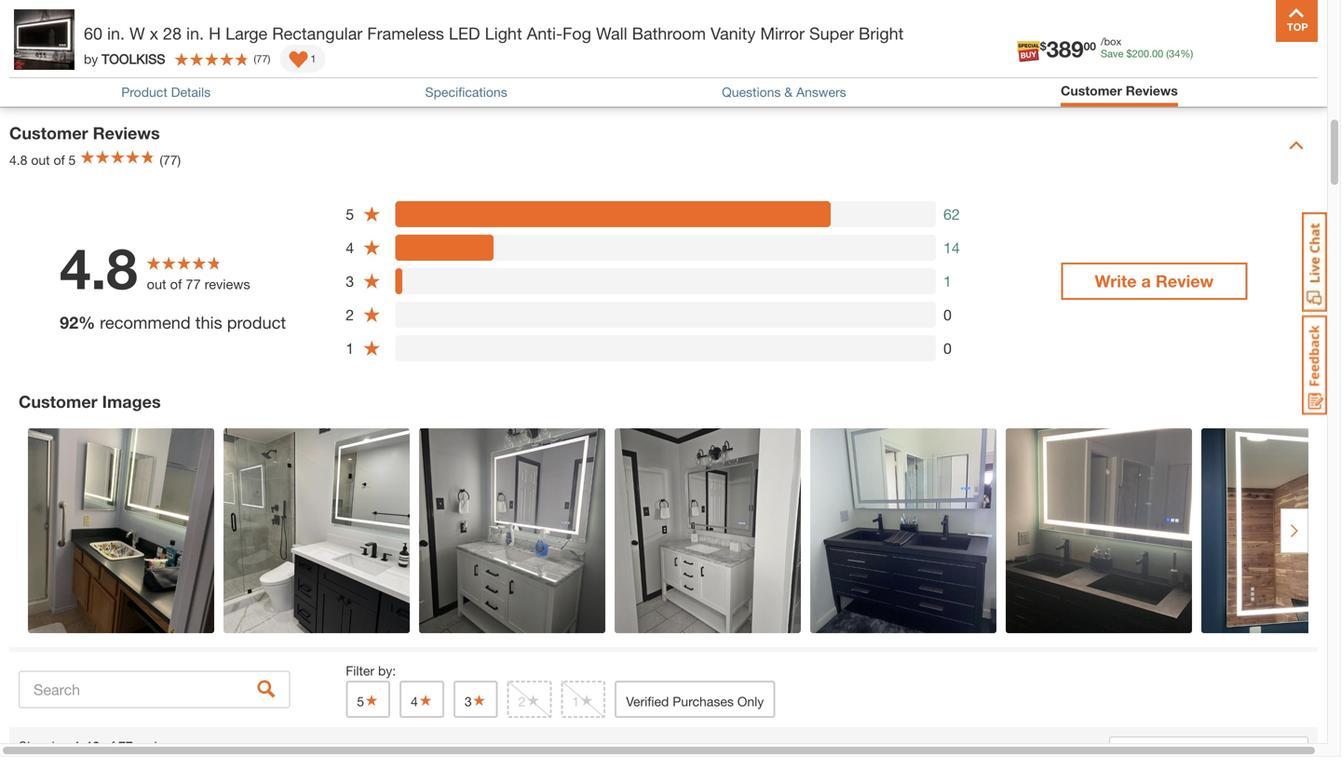 Task type: vqa. For each thing, say whether or not it's contained in the screenshot.
WATER
no



Task type: locate. For each thing, give the bounding box(es) containing it.
1 vertical spatial reviews
[[137, 739, 181, 754]]

0 vertical spatial 4.8
[[9, 152, 27, 168]]

star symbol image inside the 4 button
[[418, 694, 433, 707]]

1 horizontal spatial customer reviews
[[1061, 83, 1179, 98]]

1
[[311, 53, 316, 65], [944, 272, 952, 290], [346, 339, 354, 357], [573, 694, 580, 709], [73, 739, 80, 754]]

Search text field
[[19, 671, 290, 708]]

1 horizontal spatial $
[[1127, 48, 1133, 60]]

1 vertical spatial customer reviews
[[9, 123, 160, 143]]

(
[[1167, 48, 1170, 60], [254, 53, 256, 65]]

1 horizontal spatial answers
[[797, 84, 847, 100]]

0 horizontal spatial 4
[[346, 239, 354, 257]]

out
[[31, 152, 50, 168], [147, 276, 166, 292]]

$
[[1041, 40, 1047, 53], [1127, 48, 1133, 60]]

1 horizontal spatial 5
[[346, 205, 354, 223]]

questions left toolkiss
[[9, 46, 90, 66]]

of
[[54, 152, 65, 168], [170, 276, 182, 292], [103, 739, 115, 754]]

caret image
[[1290, 138, 1305, 153]]

star symbol image left 3 button
[[418, 694, 433, 707]]

1 star symbol image from the left
[[364, 694, 379, 707]]

$ inside $ 389 00
[[1041, 40, 1047, 53]]

super
[[810, 23, 855, 43]]

questions
[[9, 46, 90, 66], [27, 76, 86, 91], [722, 84, 781, 100]]

star symbol image for 3
[[472, 694, 487, 707]]

1 horizontal spatial (
[[1167, 48, 1170, 60]]

5 star icon image from the top
[[363, 339, 381, 357]]

0 vertical spatial &
[[95, 46, 107, 66]]

0 horizontal spatial of
[[54, 152, 65, 168]]

4
[[346, 239, 354, 257], [411, 694, 418, 709]]

reviews up the this in the left of the page
[[205, 276, 250, 292]]

$ left /box
[[1041, 40, 1047, 53]]

0 vertical spatial answers
[[111, 46, 180, 66]]

1 vertical spatial answers
[[797, 84, 847, 100]]

live chat image
[[1303, 212, 1328, 312]]

product image image
[[14, 9, 75, 70]]

& inside questions & answers 60 questions
[[95, 46, 107, 66]]

0 vertical spatial 60
[[84, 23, 103, 43]]

%)
[[1181, 48, 1194, 60]]

2 vertical spatial customer
[[19, 392, 98, 412]]

star symbol image inside 3 button
[[472, 694, 487, 707]]

customer reviews up 4.8 out of 5
[[9, 123, 160, 143]]

in. left w
[[107, 23, 125, 43]]

recommend
[[100, 313, 191, 333]]

1 vertical spatial 4
[[411, 694, 418, 709]]

0 horizontal spatial in.
[[107, 23, 125, 43]]

feedback link image
[[1303, 315, 1328, 416]]

0 horizontal spatial 4.8
[[9, 152, 27, 168]]

1 horizontal spatial reviews
[[1126, 83, 1179, 98]]

5
[[69, 152, 76, 168], [346, 205, 354, 223], [357, 694, 364, 709]]

answers for questions & answers
[[797, 84, 847, 100]]

77 up the this in the left of the page
[[186, 276, 201, 292]]

questions for questions & answers
[[722, 84, 781, 100]]

large
[[226, 23, 268, 43]]

star symbol image
[[364, 694, 379, 707], [418, 694, 433, 707], [472, 694, 487, 707], [580, 694, 595, 707]]

2 horizontal spatial 5
[[357, 694, 364, 709]]

2 inside button
[[519, 694, 526, 709]]

wall
[[596, 23, 628, 43]]

star symbol image
[[526, 694, 541, 707]]

product details button
[[121, 84, 211, 100], [121, 84, 211, 100]]

specifications button
[[425, 84, 508, 100], [425, 84, 508, 100]]

1 horizontal spatial 00
[[1153, 48, 1164, 60]]

34
[[1170, 48, 1181, 60]]

60 down product image
[[9, 76, 24, 91]]

customer reviews button
[[1061, 83, 1179, 102], [1061, 83, 1179, 98]]

0 horizontal spatial &
[[95, 46, 107, 66]]

star symbol image inside 1 button
[[580, 694, 595, 707]]

0 horizontal spatial 5
[[69, 152, 76, 168]]

product
[[227, 313, 286, 333]]

1 vertical spatial &
[[785, 84, 793, 100]]

0 vertical spatial 2
[[346, 306, 354, 324]]

by
[[84, 51, 98, 66]]

answers for questions & answers 60 questions
[[111, 46, 180, 66]]

specifications
[[425, 84, 508, 100]]

60
[[84, 23, 103, 43], [9, 76, 24, 91]]

reviews
[[205, 276, 250, 292], [137, 739, 181, 754]]

filter
[[346, 663, 375, 679]]

questions down vanity
[[722, 84, 781, 100]]

200
[[1133, 48, 1150, 60]]

0 vertical spatial customer reviews
[[1061, 83, 1179, 98]]

%
[[78, 313, 95, 333]]

1 vertical spatial of
[[170, 276, 182, 292]]

in. left h
[[186, 23, 204, 43]]

1 vertical spatial 4.8
[[60, 235, 138, 302]]

rectangular
[[272, 23, 363, 43]]

customer left images
[[19, 392, 98, 412]]

0 horizontal spatial out
[[31, 152, 50, 168]]

0 vertical spatial 77
[[256, 53, 268, 65]]

answers down x
[[111, 46, 180, 66]]

0 horizontal spatial (
[[254, 53, 256, 65]]

1 0 from the top
[[944, 306, 952, 324]]

images
[[102, 392, 161, 412]]

x
[[150, 23, 158, 43]]

4.8
[[9, 152, 27, 168], [60, 235, 138, 302]]

1 horizontal spatial in.
[[186, 23, 204, 43]]

verified purchases only button
[[615, 681, 776, 718]]

2 horizontal spatial of
[[170, 276, 182, 292]]

1 vertical spatial 3
[[465, 694, 472, 709]]

92
[[60, 313, 78, 333]]

1 horizontal spatial out
[[147, 276, 166, 292]]

1 vertical spatial reviews
[[93, 123, 160, 143]]

customer reviews
[[1061, 83, 1179, 98], [9, 123, 160, 143]]

1 vertical spatial 77
[[186, 276, 201, 292]]

( right "."
[[1167, 48, 1170, 60]]

light
[[485, 23, 522, 43]]

1 horizontal spatial 4.8
[[60, 235, 138, 302]]

00 inside $ 389 00
[[1084, 40, 1097, 53]]

in.
[[107, 23, 125, 43], [186, 23, 204, 43]]

1 vertical spatial 0
[[944, 339, 952, 357]]

1 inside button
[[573, 694, 580, 709]]

reviews down product
[[93, 123, 160, 143]]

1 horizontal spatial 3
[[465, 694, 472, 709]]

00
[[1084, 40, 1097, 53], [1153, 48, 1164, 60]]

1 horizontal spatial 4
[[411, 694, 418, 709]]

2 horizontal spatial 77
[[256, 53, 268, 65]]

4 star symbol image from the left
[[580, 694, 595, 707]]

4 button
[[400, 681, 444, 718]]

0 horizontal spatial 3
[[346, 272, 354, 290]]

save
[[1101, 48, 1124, 60]]

2 button
[[507, 681, 552, 718]]

0 vertical spatial 0
[[944, 306, 952, 324]]

2 in. from the left
[[186, 23, 204, 43]]

0 horizontal spatial 60
[[9, 76, 24, 91]]

filter by:
[[346, 663, 396, 679]]

star symbol image for 4
[[418, 694, 433, 707]]

0 horizontal spatial answers
[[111, 46, 180, 66]]

1 horizontal spatial reviews
[[205, 276, 250, 292]]

2
[[346, 306, 354, 324], [519, 694, 526, 709]]

showing 1 - 10 of 77 reviews
[[19, 739, 181, 754]]

& for questions & answers
[[785, 84, 793, 100]]

2 0 from the top
[[944, 339, 952, 357]]

0 vertical spatial of
[[54, 152, 65, 168]]

bright
[[859, 23, 904, 43]]

reviews down "."
[[1126, 83, 1179, 98]]

0 vertical spatial customer
[[1061, 83, 1123, 98]]

3 inside button
[[465, 694, 472, 709]]

77 down large
[[256, 53, 268, 65]]

2 vertical spatial 77
[[118, 739, 133, 754]]

questions & answers button
[[722, 84, 847, 100], [722, 84, 847, 100]]

$ inside /box save $ 200 . 00 ( 34 %)
[[1127, 48, 1133, 60]]

1 horizontal spatial 2
[[519, 694, 526, 709]]

77
[[256, 53, 268, 65], [186, 276, 201, 292], [118, 739, 133, 754]]

questions & answers
[[722, 84, 847, 100]]

2 vertical spatial of
[[103, 739, 115, 754]]

00 left /box
[[1084, 40, 1097, 53]]

customer up 4.8 out of 5
[[9, 123, 88, 143]]

5 inside button
[[357, 694, 364, 709]]

$ right save
[[1127, 48, 1133, 60]]

1 vertical spatial 2
[[519, 694, 526, 709]]

reviews down search text field
[[137, 739, 181, 754]]

answers
[[111, 46, 180, 66], [797, 84, 847, 100]]

1 vertical spatial 60
[[9, 76, 24, 91]]

60 up by
[[84, 23, 103, 43]]

reviews
[[1126, 83, 1179, 98], [93, 123, 160, 143]]

showing
[[19, 739, 69, 754]]

3 star symbol image from the left
[[472, 694, 487, 707]]

product
[[121, 84, 167, 100]]

4 star icon image from the top
[[363, 306, 381, 324]]

&
[[95, 46, 107, 66], [785, 84, 793, 100]]

14
[[944, 239, 960, 257]]

w
[[130, 23, 145, 43]]

star symbol image down filter by:
[[364, 694, 379, 707]]

0 horizontal spatial 00
[[1084, 40, 1097, 53]]

2 vertical spatial 5
[[357, 694, 364, 709]]

answers down super
[[797, 84, 847, 100]]

(77)
[[160, 152, 181, 168]]

customer reviews down save
[[1061, 83, 1179, 98]]

star symbol image left 2 button
[[472, 694, 487, 707]]

0 horizontal spatial 77
[[118, 739, 133, 754]]

2 star icon image from the top
[[363, 239, 381, 257]]

1 horizontal spatial &
[[785, 84, 793, 100]]

77 right the 10
[[118, 739, 133, 754]]

00 left 34
[[1153, 48, 1164, 60]]

0 vertical spatial 4
[[346, 239, 354, 257]]

0 horizontal spatial $
[[1041, 40, 1047, 53]]

customer down save
[[1061, 83, 1123, 98]]

star symbol image right star symbol icon
[[580, 694, 595, 707]]

60 in. w x 28 in. h large rectangular frameless led light anti-fog wall bathroom vanity mirror super bright
[[84, 23, 904, 43]]

1 button
[[280, 45, 326, 73]]

answers inside questions & answers 60 questions
[[111, 46, 180, 66]]

star icon image
[[363, 205, 381, 223], [363, 239, 381, 257], [363, 272, 381, 290], [363, 306, 381, 324], [363, 339, 381, 357]]

60 inside questions & answers 60 questions
[[9, 76, 24, 91]]

star symbol image inside 5 button
[[364, 694, 379, 707]]

92 % recommend this product
[[60, 313, 286, 333]]

0 vertical spatial reviews
[[205, 276, 250, 292]]

1 star icon image from the top
[[363, 205, 381, 223]]

3 star icon image from the top
[[363, 272, 381, 290]]

0 vertical spatial 5
[[69, 152, 76, 168]]

( left )
[[254, 53, 256, 65]]

toolkiss
[[102, 51, 165, 66]]

customer
[[1061, 83, 1123, 98], [9, 123, 88, 143], [19, 392, 98, 412]]

0
[[944, 306, 952, 324], [944, 339, 952, 357]]

2 star symbol image from the left
[[418, 694, 433, 707]]



Task type: describe. For each thing, give the bounding box(es) containing it.
62
[[944, 205, 960, 223]]

write a review
[[1095, 271, 1214, 291]]

vanity
[[711, 23, 756, 43]]

1 in. from the left
[[107, 23, 125, 43]]

details
[[171, 84, 211, 100]]

( 77 )
[[254, 53, 271, 65]]

customer images
[[19, 392, 161, 412]]

0 horizontal spatial 2
[[346, 306, 354, 324]]

by toolkiss
[[84, 51, 165, 66]]

)
[[268, 53, 271, 65]]

.
[[1150, 48, 1153, 60]]

0 horizontal spatial reviews
[[137, 739, 181, 754]]

1 horizontal spatial of
[[103, 739, 115, 754]]

10
[[85, 739, 100, 754]]

review
[[1156, 271, 1214, 291]]

1 horizontal spatial 77
[[186, 276, 201, 292]]

a
[[1142, 271, 1152, 291]]

4.8 out of 5
[[9, 152, 76, 168]]

questions for questions & answers 60 questions
[[9, 46, 90, 66]]

verified purchases only
[[626, 694, 764, 709]]

389
[[1047, 35, 1084, 62]]

$ 389 00
[[1041, 35, 1097, 62]]

top button
[[1277, 0, 1319, 42]]

1 inside dropdown button
[[311, 53, 316, 65]]

4.8 for 4.8 out of 5
[[9, 152, 27, 168]]

1 vertical spatial customer
[[9, 123, 88, 143]]

selected image
[[289, 51, 308, 70]]

purchases
[[673, 694, 734, 709]]

28
[[163, 23, 182, 43]]

only
[[738, 694, 764, 709]]

h
[[209, 23, 221, 43]]

star icon image for 3
[[363, 272, 381, 290]]

1 vertical spatial out
[[147, 276, 166, 292]]

0 horizontal spatial customer reviews
[[9, 123, 160, 143]]

3 button
[[454, 681, 498, 718]]

star symbol image for 1
[[580, 694, 595, 707]]

anti-
[[527, 23, 563, 43]]

star icon image for 4
[[363, 239, 381, 257]]

star icon image for 5
[[363, 205, 381, 223]]

4 inside button
[[411, 694, 418, 709]]

out of 77 reviews
[[147, 276, 250, 292]]

questions down by
[[27, 76, 86, 91]]

star icon image for 1
[[363, 339, 381, 357]]

/box save $ 200 . 00 ( 34 %)
[[1101, 35, 1194, 60]]

star icon image for 2
[[363, 306, 381, 324]]

1 horizontal spatial 60
[[84, 23, 103, 43]]

0 horizontal spatial reviews
[[93, 123, 160, 143]]

5 button
[[346, 681, 390, 718]]

( inside /box save $ 200 . 00 ( 34 %)
[[1167, 48, 1170, 60]]

by:
[[378, 663, 396, 679]]

4.8 for 4.8
[[60, 235, 138, 302]]

00 inside /box save $ 200 . 00 ( 34 %)
[[1153, 48, 1164, 60]]

this
[[195, 313, 222, 333]]

mirror
[[761, 23, 805, 43]]

0 for 2
[[944, 306, 952, 324]]

write
[[1095, 271, 1137, 291]]

write a review button
[[1062, 263, 1248, 300]]

verified
[[626, 694, 669, 709]]

frameless
[[367, 23, 444, 43]]

0 vertical spatial out
[[31, 152, 50, 168]]

fog
[[563, 23, 592, 43]]

1 button
[[561, 681, 606, 718]]

led
[[449, 23, 480, 43]]

star symbol image for 5
[[364, 694, 379, 707]]

& for questions & answers 60 questions
[[95, 46, 107, 66]]

bathroom
[[632, 23, 706, 43]]

/box
[[1101, 35, 1122, 48]]

-
[[80, 739, 85, 754]]

0 for 1
[[944, 339, 952, 357]]

0 vertical spatial reviews
[[1126, 83, 1179, 98]]

questions & answers 60 questions
[[9, 46, 180, 91]]

product details
[[121, 84, 211, 100]]

0 vertical spatial 3
[[346, 272, 354, 290]]

1 vertical spatial 5
[[346, 205, 354, 223]]



